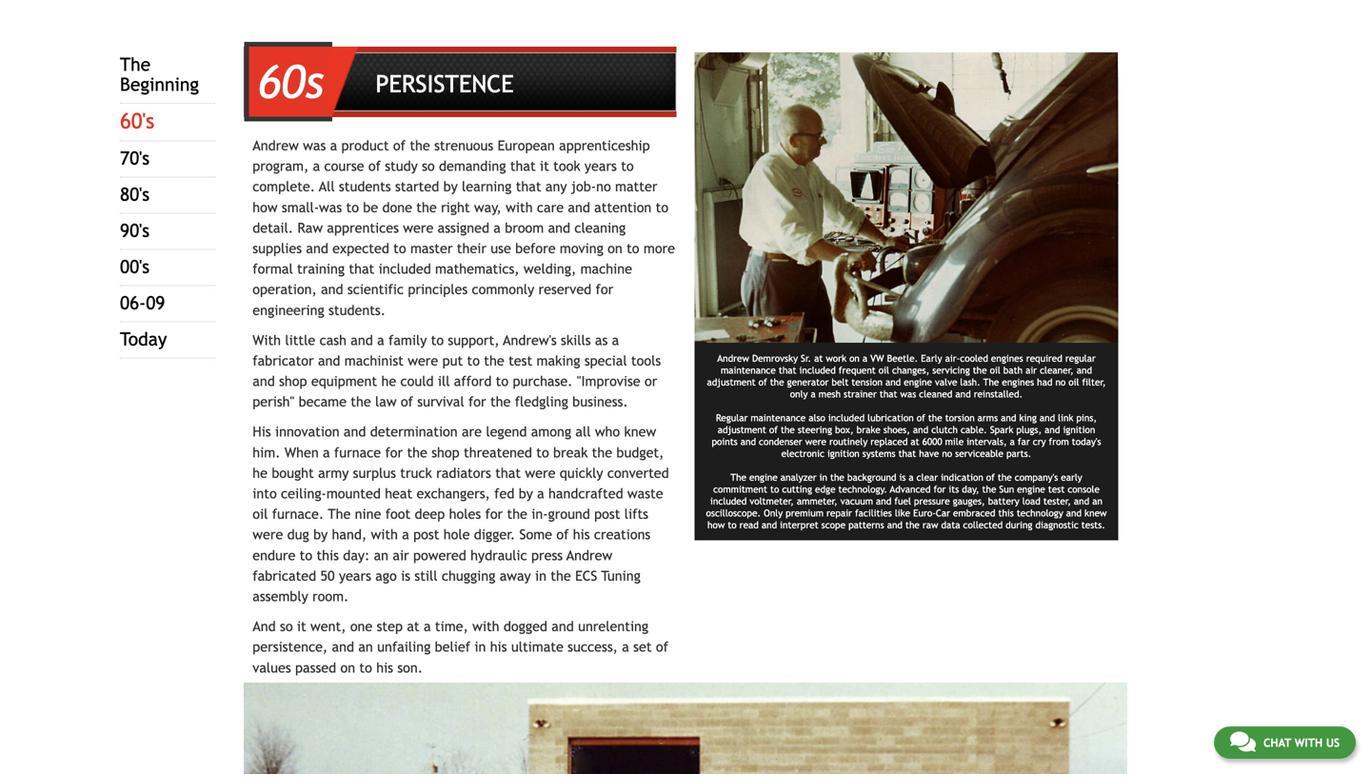 Task type: describe. For each thing, give the bounding box(es) containing it.
read
[[740, 520, 759, 530]]

generator
[[787, 377, 829, 388]]

chat with us
[[1264, 736, 1340, 750]]

an inside the engine analyzer in the background is a clear indication of the company's early commitment to cutting edge technology. advanced for its day, the sun engine test console included voltmeter, ammeter, vacuum and fuel pressure gauges, battery load tester, and an oscilloscope. only premium repair facilities like euro-car embraced this technology and knew how to read and interpret scope patterns and the raw data collected during diagnostic tests.
[[1093, 496, 1103, 507]]

on inside andrew demrovsky sr. at work on a vw beetle.  early air-cooled engines required regular maintenance that included frequent oil changes, servicing the oil bath air cleaner, and adjustment of the generator belt tension and engine valve lash. the engines had no oil filter, only a mesh strainer that was cleaned and reinstalled.
[[850, 353, 860, 364]]

and down console
[[1074, 496, 1090, 507]]

to right 'afford'
[[496, 373, 509, 389]]

interpret
[[780, 520, 819, 530]]

and so it went, one step at a time, with dogged and unrelenting persistence, and an        unfailing belief in his ultimate success, a set of values passed on to his son.
[[253, 619, 669, 676]]

2 vertical spatial his
[[376, 660, 393, 676]]

and up facilities
[[876, 496, 892, 507]]

years inside his innovation and determination are legend among all who knew him. when a furnace for the        shop threatened to break the budget, he bought army surplus truck radiators that were quickly        converted into ceiling-mounted heat exchangers, fed by a handcrafted waste oil furnace. the        nine foot deep holes for the in-ground post lifts were dug by hand, with a post hole digger.        some of his creations endure to this day: an air powered hydraulic press andrew fabricated        50 years ago is still chugging away in the ecs tuning assembly room.
[[339, 568, 371, 584]]

80's
[[120, 184, 150, 205]]

only
[[790, 389, 808, 399]]

06-
[[120, 293, 146, 314]]

afford
[[454, 373, 492, 389]]

survival
[[418, 394, 464, 410]]

powered
[[413, 548, 467, 563]]

reinstalled.
[[974, 389, 1023, 399]]

oil left "bath"
[[990, 365, 1001, 376]]

the down cooled
[[973, 365, 987, 376]]

a up course
[[330, 138, 337, 153]]

test inside the engine analyzer in the background is a clear indication of the company's early commitment to cutting edge technology. advanced for its day, the sun engine test console included voltmeter, ammeter, vacuum and fuel pressure gauges, battery load tester, and an oscilloscope. only premium repair facilities like euro-car embraced this technology and knew how to read and interpret scope patterns and the raw data collected during diagnostic tests.
[[1049, 484, 1065, 495]]

chat
[[1264, 736, 1292, 750]]

spark
[[991, 424, 1014, 435]]

replaced
[[871, 436, 908, 447]]

by inside the andrew was a product of the strenuous european apprenticeship program, a course of study        so demanding that it took years to complete. all students started by learning that any job-no        matter how small-was to be done the right way, with care and attention to detail. raw        apprentices were assigned a broom and cleaning supplies and expected to master their use        before moving on to more formal training that included mathematics, welding, machine operation, and scientific principles commonly reserved for engineering students.
[[443, 179, 458, 195]]

raw
[[923, 520, 939, 530]]

a up the army
[[323, 445, 330, 460]]

support,
[[448, 332, 500, 348]]

advanced
[[890, 484, 931, 495]]

with inside his innovation and determination are legend among all who knew him. when a furnace for the        shop threatened to break the budget, he bought army surplus truck radiators that were quickly        converted into ceiling-mounted heat exchangers, fed by a handcrafted waste oil furnace. the        nine foot deep holes for the in-ground post lifts were dug by hand, with a post hole digger.        some of his creations endure to this day: an air powered hydraulic press andrew fabricated        50 years ago is still chugging away in the ecs tuning assembly room.
[[371, 527, 398, 543]]

the up edge
[[831, 472, 845, 483]]

to down "matter"
[[656, 199, 669, 215]]

air inside andrew demrovsky sr. at work on a vw beetle.  early air-cooled engines required regular maintenance that included frequent oil changes, servicing the oil bath air cleaner, and adjustment of the generator belt tension and engine valve lash. the engines had no oil filter, only a mesh strainer that was cleaned and reinstalled.
[[1026, 365, 1037, 376]]

voltmeter,
[[750, 496, 794, 507]]

beetle.
[[887, 353, 918, 364]]

in-
[[532, 506, 548, 522]]

the up legend
[[491, 394, 511, 410]]

of inside the engine analyzer in the background is a clear indication of the company's early commitment to cutting edge technology. advanced for its day, the sun engine test console included voltmeter, ammeter, vacuum and fuel pressure gauges, battery load tester, and an oscilloscope. only premium repair facilities like euro-car embraced this technology and knew how to read and interpret scope patterns and the raw data collected during diagnostic tests.
[[987, 472, 995, 483]]

a inside the engine analyzer in the background is a clear indication of the company's early commitment to cutting edge technology. advanced for its day, the sun engine test console included voltmeter, ammeter, vacuum and fuel pressure gauges, battery load tester, and an oscilloscope. only premium repair facilities like euro-car embraced this technology and knew how to read and interpret scope patterns and the raw data collected during diagnostic tests.
[[909, 472, 914, 483]]

a up use
[[494, 220, 501, 236]]

vacuum
[[841, 496, 874, 507]]

arms
[[978, 412, 998, 423]]

how inside the andrew was a product of the strenuous european apprenticeship program, a course of study        so demanding that it took years to complete. all students started by learning that any job-no        matter how small-was to be done the right way, with care and attention to detail. raw        apprentices were assigned a broom and cleaning supplies and expected to master their use        before moving on to more formal training that included mathematics, welding, machine operation, and scientific principles commonly reserved for engineering students.
[[253, 199, 278, 215]]

euro-
[[914, 508, 936, 519]]

law
[[375, 394, 397, 410]]

car
[[936, 508, 951, 519]]

and down job-
[[568, 199, 590, 215]]

students
[[339, 179, 391, 195]]

heat
[[385, 486, 413, 502]]

adjustment inside andrew demrovsky sr. at work on a vw beetle.  early air-cooled engines required regular maintenance that included frequent oil changes, servicing the oil bath air cleaner, and adjustment of the generator belt tension and engine valve lash. the engines had no oil filter, only a mesh strainer that was cleaned and reinstalled.
[[707, 377, 756, 388]]

master
[[411, 241, 453, 256]]

60's link
[[120, 109, 154, 134]]

servicing
[[933, 365, 970, 376]]

tuning
[[602, 568, 641, 584]]

ago
[[376, 568, 397, 584]]

to up put
[[431, 332, 444, 348]]

so inside the andrew was a product of the strenuous european apprenticeship program, a course of study        so demanding that it took years to complete. all students started by learning that any job-no        matter how small-was to be done the right way, with care and attention to detail. raw        apprentices were assigned a broom and cleaning supplies and expected to master their use        before moving on to more formal training that included mathematics, welding, machine operation, and scientific principles commonly reserved for engineering students.
[[422, 158, 435, 174]]

cutting
[[782, 484, 813, 495]]

and down like
[[888, 520, 903, 530]]

points
[[712, 436, 738, 447]]

at inside andrew demrovsky sr. at work on a vw beetle.  early air-cooled engines required regular maintenance that included frequent oil changes, servicing the oil bath air cleaner, and adjustment of the generator belt tension and engine valve lash. the engines had no oil filter, only a mesh strainer that was cleaned and reinstalled.
[[815, 353, 823, 364]]

that inside his innovation and determination are legend among all who knew him. when a furnace for the        shop threatened to break the budget, he bought army surplus truck radiators that were quickly        converted into ceiling-mounted heat exchangers, fed by a handcrafted waste oil furnace. the        nine foot deep holes for the in-ground post lifts were dug by hand, with a post hole digger.        some of his creations endure to this day: an air powered hydraulic press andrew fabricated        50 years ago is still chugging away in the ecs tuning assembly room.
[[496, 465, 521, 481]]

exchangers,
[[417, 486, 490, 502]]

like
[[895, 508, 911, 519]]

deep
[[415, 506, 445, 522]]

1 vertical spatial ignition
[[828, 448, 860, 459]]

nine
[[355, 506, 381, 522]]

for inside with little cash and a family to support, andrew's skills as a fabricator and machinist        were put to the test making special tools and shop equipment he could ill afford to purchase.        "improvise or perish" became the law of survival for the fledgling business.
[[469, 394, 486, 410]]

mesh
[[819, 389, 841, 399]]

60s
[[257, 55, 324, 108]]

break
[[553, 445, 588, 460]]

his inside his innovation and determination are legend among all who knew him. when a furnace for the        shop threatened to break the budget, he bought army surplus truck radiators that were quickly        converted into ceiling-mounted heat exchangers, fed by a handcrafted waste oil furnace. the        nine foot deep holes for the in-ground post lifts were dug by hand, with a post hole digger.        some of his creations endure to this day: an air powered hydraulic press andrew fabricated        50 years ago is still chugging away in the ecs tuning assembly room.
[[573, 527, 590, 543]]

included inside regular maintenance also included lubrication of the torsion arms and king and link pins, adjustment of the steering box, brake shoes, and clutch cable. spark plugs, and ignition points and condenser were routinely replaced at 6000 mile intervals, a far cry from today's electronic ignition systems that have no serviceable parts.
[[829, 412, 865, 423]]

included inside the engine analyzer in the background is a clear indication of the company's early commitment to cutting edge technology. advanced for its day, the sun engine test console included voltmeter, ammeter, vacuum and fuel pressure gauges, battery load tester, and an oscilloscope. only premium repair facilities like euro-car embraced this technology and knew how to read and interpret scope patterns and the raw data collected during diagnostic tests.
[[711, 496, 747, 507]]

mathematics,
[[435, 261, 520, 277]]

and up from
[[1045, 424, 1061, 435]]

cash
[[320, 332, 347, 348]]

on inside and so it went, one step at a time, with dogged and unrelenting persistence, and an        unfailing belief in his ultimate success, a set of values passed on to his son.
[[341, 660, 355, 676]]

the up condenser
[[781, 424, 795, 435]]

tester,
[[1044, 496, 1072, 507]]

load
[[1023, 496, 1041, 507]]

1 vertical spatial post
[[414, 527, 440, 543]]

a up machinist
[[377, 332, 385, 348]]

clutch
[[932, 424, 958, 435]]

one
[[350, 619, 373, 634]]

the down started
[[417, 199, 437, 215]]

1 vertical spatial by
[[519, 486, 533, 502]]

the down like
[[906, 520, 920, 530]]

for inside the andrew was a product of the strenuous european apprenticeship program, a course of study        so demanding that it took years to complete. all students started by learning that any job-no        matter how small-was to be done the right way, with care and attention to detail. raw        apprentices were assigned a broom and cleaning supplies and expected to master their use        before moving on to more formal training that included mathematics, welding, machine operation, and scientific principles commonly reserved for engineering students.
[[596, 282, 614, 297]]

dogged
[[504, 619, 548, 634]]

the down demrovsky
[[770, 377, 785, 388]]

0 vertical spatial post
[[595, 506, 621, 522]]

2 horizontal spatial engine
[[1018, 484, 1046, 495]]

learning
[[462, 179, 512, 195]]

became
[[299, 394, 347, 410]]

started
[[395, 179, 439, 195]]

maintenance inside regular maintenance also included lubrication of the torsion arms and king and link pins, adjustment of the steering box, brake shoes, and clutch cable. spark plugs, and ignition points and condenser were routinely replaced at 6000 mile intervals, a far cry from today's electronic ignition systems that have no serviceable parts.
[[751, 412, 806, 423]]

a right as
[[612, 332, 619, 348]]

andrew for demrovsky
[[718, 353, 750, 364]]

the up clutch
[[929, 412, 943, 423]]

today link
[[120, 329, 167, 350]]

the up truck
[[407, 445, 428, 460]]

link
[[1058, 412, 1074, 423]]

a left set
[[622, 639, 630, 655]]

the up sun
[[998, 472, 1012, 483]]

only
[[764, 508, 783, 519]]

oil down vw
[[879, 365, 890, 376]]

the down the 'who'
[[592, 445, 613, 460]]

for up surplus
[[385, 445, 403, 460]]

purchase.
[[513, 373, 573, 389]]

apprentices
[[327, 220, 399, 236]]

have
[[919, 448, 940, 459]]

ill
[[438, 373, 450, 389]]

and down tester,
[[1067, 508, 1082, 519]]

to inside and so it went, one step at a time, with dogged and unrelenting persistence, and an        unfailing belief in his ultimate success, a set of values passed on to his son.
[[360, 660, 372, 676]]

and down went,
[[332, 639, 354, 655]]

he inside his innovation and determination are legend among all who knew him. when a furnace for the        shop threatened to break the budget, he bought army surplus truck radiators that were quickly        converted into ceiling-mounted heat exchangers, fed by a handcrafted waste oil furnace. the        nine foot deep holes for the in-ground post lifts were dug by hand, with a post hole digger.        some of his creations endure to this day: an air powered hydraulic press andrew fabricated        50 years ago is still chugging away in the ecs tuning assembly room.
[[253, 465, 268, 481]]

andrew's
[[503, 332, 557, 348]]

budget,
[[617, 445, 664, 460]]

with inside the andrew was a product of the strenuous european apprenticeship program, a course of study        so demanding that it took years to complete. all students started by learning that any job-no        matter how small-was to be done the right way, with care and attention to detail. raw        apprentices were assigned a broom and cleaning supplies and expected to master their use        before moving on to more formal training that included mathematics, welding, machine operation, and scientific principles commonly reserved for engineering students.
[[506, 199, 533, 215]]

years inside the andrew was a product of the strenuous european apprenticeship program, a course of study        so demanding that it took years to complete. all students started by learning that any job-no        matter how small-was to be done the right way, with care and attention to detail. raw        apprentices were assigned a broom and cleaning supplies and expected to master their use        before moving on to more formal training that included mathematics, welding, machine operation, and scientific principles commonly reserved for engineering students.
[[585, 158, 617, 174]]

cry
[[1033, 436, 1046, 447]]

to down support,
[[467, 353, 480, 369]]

day,
[[962, 484, 980, 495]]

the engine analyzer in the background is a clear indication of the company's early commitment to cutting edge technology. advanced for its day, the sun engine test console included voltmeter, ammeter, vacuum and fuel pressure gauges, battery load tester, and an oscilloscope. only premium repair facilities like euro-car embraced this technology and knew how to read and interpret scope patterns and the raw data collected during diagnostic tests.
[[706, 472, 1107, 530]]

could
[[401, 373, 434, 389]]

regular
[[716, 412, 748, 423]]

commitment
[[714, 484, 768, 495]]

a down foot
[[402, 527, 409, 543]]

torsion
[[946, 412, 975, 423]]

early
[[1061, 472, 1083, 483]]

and up machinist
[[351, 332, 373, 348]]

andrew for was
[[253, 138, 299, 153]]

european
[[498, 138, 555, 153]]

embraced
[[954, 508, 996, 519]]

and up 6000
[[913, 424, 929, 435]]

test inside with little cash and a family to support, andrew's skills as a fabricator and machinist        were put to the test making special tools and shop equipment he could ill afford to purchase.        "improvise or perish" became the law of survival for the fledgling business.
[[509, 353, 533, 369]]

cleaned
[[919, 389, 953, 399]]

00's
[[120, 256, 150, 278]]

no inside the andrew was a product of the strenuous european apprenticeship program, a course of study        so demanding that it took years to complete. all students started by learning that any job-no        matter how small-was to be done the right way, with care and attention to detail. raw        apprentices were assigned a broom and cleaning supplies and expected to master their use        before moving on to more formal training that included mathematics, welding, machine operation, and scientific principles commonly reserved for engineering students.
[[596, 179, 611, 195]]

the inside his innovation and determination are legend among all who knew him. when a furnace for the        shop threatened to break the budget, he bought army surplus truck radiators that were quickly        converted into ceiling-mounted heat exchangers, fed by a handcrafted waste oil furnace. the        nine foot deep holes for the in-ground post lifts were dug by hand, with a post hole digger.        some of his creations endure to this day: an air powered hydraulic press andrew fabricated        50 years ago is still chugging away in the ecs tuning assembly room.
[[328, 506, 351, 522]]

and down cash
[[318, 353, 340, 369]]

early
[[921, 353, 943, 364]]

serviceable
[[956, 448, 1004, 459]]

engine inside andrew demrovsky sr. at work on a vw beetle.  early air-cooled engines required regular maintenance that included frequent oil changes, servicing the oil bath air cleaner, and adjustment of the generator belt tension and engine valve lash. the engines had no oil filter, only a mesh strainer that was cleaned and reinstalled.
[[904, 377, 933, 388]]

sr.
[[801, 353, 812, 364]]

andrew inside his innovation and determination are legend among all who knew him. when a furnace for the        shop threatened to break the budget, he bought army surplus truck radiators that were quickly        converted into ceiling-mounted heat exchangers, fed by a handcrafted waste oil furnace. the        nine foot deep holes for the in-ground post lifts were dug by hand, with a post hole digger.        some of his creations endure to this day: an air powered hydraulic press andrew fabricated        50 years ago is still chugging away in the ecs tuning assembly room.
[[567, 548, 613, 563]]

with left us
[[1295, 736, 1323, 750]]

were down break
[[525, 465, 556, 481]]

a down generator
[[811, 389, 816, 399]]

a left vw
[[863, 353, 868, 364]]

a left time,
[[424, 619, 431, 634]]

maintenance inside andrew demrovsky sr. at work on a vw beetle.  early air-cooled engines required regular maintenance that included frequent oil changes, servicing the oil bath air cleaner, and adjustment of the generator belt tension and engine valve lash. the engines had no oil filter, only a mesh strainer that was cleaned and reinstalled.
[[721, 365, 776, 376]]

50
[[321, 568, 335, 584]]

he inside with little cash and a family to support, andrew's skills as a fabricator and machinist        were put to the test making special tools and shop equipment he could ill afford to purchase.        "improvise or perish" became the law of survival for the fledgling business.
[[381, 373, 396, 389]]

care
[[537, 199, 564, 215]]

70's link
[[120, 148, 150, 169]]

during
[[1006, 520, 1033, 530]]

cleaning
[[575, 220, 626, 236]]

commonly
[[472, 282, 535, 297]]

and down lash.
[[956, 389, 971, 399]]

routinely
[[830, 436, 868, 447]]

of up 6000
[[917, 412, 926, 423]]

shop inside with little cash and a family to support, andrew's skills as a fabricator and machinist        were put to the test making special tools and shop equipment he could ill afford to purchase.        "improvise or perish" became the law of survival for the fledgling business.
[[279, 373, 307, 389]]

for up the 'digger.' in the left of the page
[[485, 506, 503, 522]]

to left more
[[627, 241, 640, 256]]

of inside and so it went, one step at a time, with dogged and unrelenting persistence, and an        unfailing belief in his ultimate success, a set of values passed on to his son.
[[656, 639, 669, 655]]

persistence
[[376, 70, 514, 97]]

box,
[[835, 424, 854, 435]]

hand,
[[332, 527, 367, 543]]

ammeter,
[[797, 496, 838, 507]]

to down among
[[537, 445, 549, 460]]

shop inside his innovation and determination are legend among all who knew him. when a furnace for the        shop threatened to break the budget, he bought army surplus truck radiators that were quickly        converted into ceiling-mounted heat exchangers, fed by a handcrafted waste oil furnace. the        nine foot deep holes for the in-ground post lifts were dug by hand, with a post hole digger.        some of his creations endure to this day: an air powered hydraulic press andrew fabricated        50 years ago is still chugging away in the ecs tuning assembly room.
[[432, 445, 460, 460]]

of up condenser
[[770, 424, 778, 435]]

the up study
[[410, 138, 430, 153]]

and up ultimate
[[552, 619, 574, 634]]

that down european
[[510, 158, 536, 174]]

knew inside the engine analyzer in the background is a clear indication of the company's early commitment to cutting edge technology. advanced for its day, the sun engine test console included voltmeter, ammeter, vacuum and fuel pressure gauges, battery load tester, and an oscilloscope. only premium repair facilities like euro-car embraced this technology and knew how to read and interpret scope patterns and the raw data collected during diagnostic tests.
[[1085, 508, 1107, 519]]

us
[[1327, 736, 1340, 750]]

of inside andrew demrovsky sr. at work on a vw beetle.  early air-cooled engines required regular maintenance that included frequent oil changes, servicing the oil bath air cleaner, and adjustment of the generator belt tension and engine valve lash. the engines had no oil filter, only a mesh strainer that was cleaned and reinstalled.
[[759, 377, 767, 388]]

was inside andrew demrovsky sr. at work on a vw beetle.  early air-cooled engines required regular maintenance that included frequent oil changes, servicing the oil bath air cleaner, and adjustment of the generator belt tension and engine valve lash. the engines had no oil filter, only a mesh strainer that was cleaned and reinstalled.
[[901, 389, 917, 399]]



Task type: vqa. For each thing, say whether or not it's contained in the screenshot.
Phone icon
no



Task type: locate. For each thing, give the bounding box(es) containing it.
that up 'lubrication'
[[880, 389, 898, 399]]

company's
[[1015, 472, 1059, 483]]

air inside his innovation and determination are legend among all who knew him. when a furnace for the        shop threatened to break the budget, he bought army surplus truck radiators that were quickly        converted into ceiling-mounted heat exchangers, fed by a handcrafted waste oil furnace. the        nine foot deep holes for the in-ground post lifts were dug by hand, with a post hole digger.        some of his creations endure to this day: an air powered hydraulic press andrew fabricated        50 years ago is still chugging away in the ecs tuning assembly room.
[[393, 548, 409, 563]]

0 horizontal spatial knew
[[624, 424, 656, 440]]

1 vertical spatial is
[[401, 568, 411, 584]]

assembly
[[253, 589, 308, 604]]

on right the passed
[[341, 660, 355, 676]]

and up 'spark'
[[1001, 412, 1017, 423]]

was
[[303, 138, 326, 153], [319, 199, 342, 215], [901, 389, 917, 399]]

1 horizontal spatial his
[[490, 639, 507, 655]]

the left sun
[[983, 484, 997, 495]]

and right the points at the bottom right of page
[[741, 436, 756, 447]]

it up persistence,
[[297, 619, 306, 634]]

0 vertical spatial engines
[[992, 353, 1024, 364]]

so inside and so it went, one step at a time, with dogged and unrelenting persistence, and an        unfailing belief in his ultimate success, a set of values passed on to his son.
[[280, 619, 293, 634]]

0 vertical spatial at
[[815, 353, 823, 364]]

chat with us link
[[1214, 727, 1356, 759]]

with inside and so it went, one step at a time, with dogged and unrelenting persistence, and an        unfailing belief in his ultimate success, a set of values passed on to his son.
[[473, 619, 500, 634]]

test up tester,
[[1049, 484, 1065, 495]]

the inside the beginning
[[120, 54, 151, 75]]

oil left the filter,
[[1069, 377, 1080, 388]]

and up perish"
[[253, 373, 275, 389]]

matter
[[615, 179, 658, 195]]

with up broom
[[506, 199, 533, 215]]

so
[[422, 158, 435, 174], [280, 619, 293, 634]]

the up hand,
[[328, 506, 351, 522]]

included inside andrew demrovsky sr. at work on a vw beetle.  early air-cooled engines required regular maintenance that included frequent oil changes, servicing the oil bath air cleaner, and adjustment of the generator belt tension and engine valve lash. the engines had no oil filter, only a mesh strainer that was cleaned and reinstalled.
[[800, 365, 836, 376]]

a up advanced
[[909, 472, 914, 483]]

1 horizontal spatial is
[[900, 472, 906, 483]]

2 vertical spatial at
[[407, 619, 420, 634]]

how down "oscilloscope."
[[708, 520, 725, 530]]

when
[[285, 445, 319, 460]]

steering
[[798, 424, 833, 435]]

in inside and so it went, one step at a time, with dogged and unrelenting persistence, and an        unfailing belief in his ultimate success, a set of values passed on to his son.
[[475, 639, 486, 655]]

were inside regular maintenance also included lubrication of the torsion arms and king and link pins, adjustment of the steering box, brake shoes, and clutch cable. spark plugs, and ignition points and condenser were routinely replaced at 6000 mile intervals, a far cry from today's electronic ignition systems that have no serviceable parts.
[[806, 436, 827, 447]]

0 vertical spatial is
[[900, 472, 906, 483]]

60's
[[120, 109, 154, 134]]

study
[[385, 158, 418, 174]]

air
[[1026, 365, 1037, 376], [393, 548, 409, 563]]

0 vertical spatial ignition
[[1063, 424, 1096, 435]]

students.
[[329, 302, 386, 318]]

1 horizontal spatial it
[[540, 158, 549, 174]]

bought
[[272, 465, 314, 481]]

0 vertical spatial he
[[381, 373, 396, 389]]

plugs,
[[1017, 424, 1042, 435]]

0 vertical spatial it
[[540, 158, 549, 174]]

cooled
[[960, 353, 989, 364]]

0 vertical spatial an
[[1093, 496, 1103, 507]]

regular
[[1066, 353, 1096, 364]]

0 horizontal spatial ignition
[[828, 448, 860, 459]]

for inside the engine analyzer in the background is a clear indication of the company's early commitment to cutting edge technology. advanced for its day, the sun engine test console included voltmeter, ammeter, vacuum and fuel pressure gauges, battery load tester, and an oscilloscope. only premium repair facilities like euro-car embraced this technology and knew how to read and interpret scope patterns and the raw data collected during diagnostic tests.
[[934, 484, 946, 495]]

he
[[381, 373, 396, 389], [253, 465, 268, 481]]

0 vertical spatial test
[[509, 353, 533, 369]]

at inside regular maintenance also included lubrication of the torsion arms and king and link pins, adjustment of the steering box, brake shoes, and clutch cable. spark plugs, and ignition points and condenser were routinely replaced at 6000 mile intervals, a far cry from today's electronic ignition systems that have no serviceable parts.
[[911, 436, 920, 447]]

cable.
[[961, 424, 988, 435]]

1 horizontal spatial no
[[942, 448, 953, 459]]

at up unfailing
[[407, 619, 420, 634]]

making
[[537, 353, 581, 369]]

to up "matter"
[[621, 158, 634, 174]]

more
[[644, 241, 675, 256]]

operation,
[[253, 282, 317, 297]]

1 vertical spatial it
[[297, 619, 306, 634]]

scientific
[[348, 282, 404, 297]]

1 vertical spatial adjustment
[[718, 424, 767, 435]]

that inside regular maintenance also included lubrication of the torsion arms and king and link pins, adjustment of the steering box, brake shoes, and clutch cable. spark plugs, and ignition points and condenser were routinely replaced at 6000 mile intervals, a far cry from today's electronic ignition systems that have no serviceable parts.
[[899, 448, 917, 459]]

and inside his innovation and determination are legend among all who knew him. when a furnace for the        shop threatened to break the budget, he bought army surplus truck radiators that were quickly        converted into ceiling-mounted heat exchangers, fed by a handcrafted waste oil furnace. the        nine foot deep holes for the in-ground post lifts were dug by hand, with a post hole digger.        some of his creations endure to this day: an air powered hydraulic press andrew fabricated        50 years ago is still chugging away in the ecs tuning assembly room.
[[344, 424, 366, 440]]

no down cleaner,
[[1056, 377, 1066, 388]]

that
[[510, 158, 536, 174], [516, 179, 542, 195], [349, 261, 375, 277], [779, 365, 797, 376], [880, 389, 898, 399], [899, 448, 917, 459], [496, 465, 521, 481]]

1 horizontal spatial this
[[999, 508, 1014, 519]]

he up law
[[381, 373, 396, 389]]

knew inside his innovation and determination are legend among all who knew him. when a furnace for the        shop threatened to break the budget, he bought army surplus truck radiators that were quickly        converted into ceiling-mounted heat exchangers, fed by a handcrafted waste oil furnace. the        nine foot deep holes for the in-ground post lifts were dug by hand, with a post hole digger.        some of his creations endure to this day: an air powered hydraulic press andrew fabricated        50 years ago is still chugging away in the ecs tuning assembly room.
[[624, 424, 656, 440]]

0 vertical spatial knew
[[624, 424, 656, 440]]

and down regular
[[1077, 365, 1093, 376]]

family
[[389, 332, 427, 348]]

a up 'in-'
[[537, 486, 545, 502]]

0 horizontal spatial years
[[339, 568, 371, 584]]

was down changes,
[[901, 389, 917, 399]]

of up study
[[393, 138, 406, 153]]

test down andrew's
[[509, 353, 533, 369]]

oil down into
[[253, 506, 268, 522]]

his down the ground
[[573, 527, 590, 543]]

is inside his innovation and determination are legend among all who knew him. when a furnace for the        shop threatened to break the budget, he bought army surplus truck radiators that were quickly        converted into ceiling-mounted heat exchangers, fed by a handcrafted waste oil furnace. the        nine foot deep holes for the in-ground post lifts were dug by hand, with a post hole digger.        some of his creations endure to this day: an air powered hydraulic press andrew fabricated        50 years ago is still chugging away in the ecs tuning assembly room.
[[401, 568, 411, 584]]

90's
[[120, 220, 150, 242]]

threatened
[[464, 445, 532, 460]]

no
[[596, 179, 611, 195], [1056, 377, 1066, 388], [942, 448, 953, 459]]

included inside the andrew was a product of the strenuous european apprenticeship program, a course of study        so demanding that it took years to complete. all students started by learning that any job-no        matter how small-was to be done the right way, with care and attention to detail. raw        apprentices were assigned a broom and cleaning supplies and expected to master their use        before moving on to more formal training that included mathematics, welding, machine operation, and scientific principles commonly reserved for engineering students.
[[379, 261, 431, 277]]

1 vertical spatial andrew
[[718, 353, 750, 364]]

1 horizontal spatial ignition
[[1063, 424, 1096, 435]]

with
[[506, 199, 533, 215], [371, 527, 398, 543], [473, 619, 500, 634], [1295, 736, 1323, 750]]

were up endure
[[253, 527, 283, 543]]

the left law
[[351, 394, 371, 410]]

to down dug
[[300, 548, 313, 563]]

unrelenting
[[578, 619, 649, 634]]

0 vertical spatial on
[[608, 241, 623, 256]]

1 horizontal spatial shop
[[432, 445, 460, 460]]

away
[[500, 568, 531, 584]]

engines
[[992, 353, 1024, 364], [1002, 377, 1035, 388]]

1 vertical spatial air
[[393, 548, 409, 563]]

2 horizontal spatial in
[[820, 472, 828, 483]]

2 horizontal spatial an
[[1093, 496, 1103, 507]]

that left "any"
[[516, 179, 542, 195]]

way,
[[474, 199, 502, 215]]

to left master
[[394, 241, 406, 256]]

of inside with little cash and a family to support, andrew's skills as a fabricator and machinist        were put to the test making special tools and shop equipment he could ill afford to purchase.        "improvise or perish" became the law of survival for the fledgling business.
[[401, 394, 413, 410]]

engine down changes,
[[904, 377, 933, 388]]

with down foot
[[371, 527, 398, 543]]

pressure
[[914, 496, 950, 507]]

no inside regular maintenance also included lubrication of the torsion arms and king and link pins, adjustment of the steering box, brake shoes, and clutch cable. spark plugs, and ignition points and condenser were routinely replaced at 6000 mile intervals, a far cry from today's electronic ignition systems that have no serviceable parts.
[[942, 448, 953, 459]]

an inside and so it went, one step at a time, with dogged and unrelenting persistence, and an        unfailing belief in his ultimate success, a set of values passed on to his son.
[[358, 639, 373, 655]]

was up course
[[303, 138, 326, 153]]

"improvise
[[577, 373, 641, 389]]

comments image
[[1231, 731, 1256, 753]]

fledgling
[[515, 394, 569, 410]]

parts.
[[1007, 448, 1032, 459]]

all
[[319, 179, 335, 195]]

on inside the andrew was a product of the strenuous european apprenticeship program, a course of study        so demanding that it took years to complete. all students started by learning that any job-no        matter how small-was to be done the right way, with care and attention to detail. raw        apprentices were assigned a broom and cleaning supplies and expected to master their use        before moving on to more formal training that included mathematics, welding, machine operation, and scientific principles commonly reserved for engineering students.
[[608, 241, 623, 256]]

0 horizontal spatial it
[[297, 619, 306, 634]]

it inside and so it went, one step at a time, with dogged and unrelenting persistence, and an        unfailing belief in his ultimate success, a set of values passed on to his son.
[[297, 619, 306, 634]]

knew up tests.
[[1085, 508, 1107, 519]]

the
[[410, 138, 430, 153], [417, 199, 437, 215], [484, 353, 505, 369], [973, 365, 987, 376], [770, 377, 785, 388], [351, 394, 371, 410], [491, 394, 511, 410], [929, 412, 943, 423], [781, 424, 795, 435], [407, 445, 428, 460], [592, 445, 613, 460], [831, 472, 845, 483], [998, 472, 1012, 483], [983, 484, 997, 495], [507, 506, 528, 522], [906, 520, 920, 530], [551, 568, 571, 584]]

1 vertical spatial shop
[[432, 445, 460, 460]]

1 vertical spatial maintenance
[[751, 412, 806, 423]]

room.
[[312, 589, 349, 604]]

put
[[443, 353, 463, 369]]

0 vertical spatial his
[[573, 527, 590, 543]]

frequent
[[839, 365, 876, 376]]

of right set
[[656, 639, 669, 655]]

it inside the andrew was a product of the strenuous european apprenticeship program, a course of study        so demanding that it took years to complete. all students started by learning that any job-no        matter how small-was to be done the right way, with care and attention to detail. raw        apprentices were assigned a broom and cleaning supplies and expected to master their use        before moving on to more formal training that included mathematics, welding, machine operation, and scientific principles commonly reserved for engineering students.
[[540, 158, 549, 174]]

are
[[462, 424, 482, 440]]

furnace
[[334, 445, 381, 460]]

1 horizontal spatial an
[[374, 548, 389, 563]]

1 vertical spatial knew
[[1085, 508, 1107, 519]]

1 vertical spatial at
[[911, 436, 920, 447]]

shop down fabricator
[[279, 373, 307, 389]]

intervals,
[[967, 436, 1007, 447]]

2 vertical spatial andrew
[[567, 548, 613, 563]]

were inside the andrew was a product of the strenuous european apprenticeship program, a course of study        so demanding that it took years to complete. all students started by learning that any job-no        matter how small-was to be done the right way, with care and attention to detail. raw        apprentices were assigned a broom and cleaning supplies and expected to master their use        before moving on to more formal training that included mathematics, welding, machine operation, and scientific principles commonly reserved for engineering students.
[[403, 220, 434, 236]]

1 horizontal spatial how
[[708, 520, 725, 530]]

background
[[848, 472, 897, 483]]

0 horizontal spatial shop
[[279, 373, 307, 389]]

1 horizontal spatial so
[[422, 158, 435, 174]]

0 vertical spatial so
[[422, 158, 435, 174]]

to up voltmeter,
[[771, 484, 780, 495]]

ground
[[548, 506, 590, 522]]

knew up budget, in the left of the page
[[624, 424, 656, 440]]

1 horizontal spatial at
[[815, 353, 823, 364]]

how inside the engine analyzer in the background is a clear indication of the company's early commitment to cutting edge technology. advanced for its day, the sun engine test console included voltmeter, ammeter, vacuum and fuel pressure gauges, battery load tester, and an oscilloscope. only premium repair facilities like euro-car embraced this technology and knew how to read and interpret scope patterns and the raw data collected during diagnostic tests.
[[708, 520, 725, 530]]

his
[[253, 424, 271, 440]]

were inside with little cash and a family to support, andrew's skills as a fabricator and machinist        were put to the test making special tools and shop equipment he could ill afford to purchase.        "improvise or perish" became the law of survival for the fledgling business.
[[408, 353, 438, 369]]

0 vertical spatial adjustment
[[707, 377, 756, 388]]

of inside his innovation and determination are legend among all who knew him. when a furnace for the        shop threatened to break the budget, he bought army surplus truck radiators that were quickly        converted into ceiling-mounted heat exchangers, fed by a handcrafted waste oil furnace. the        nine foot deep holes for the in-ground post lifts were dug by hand, with a post hole digger.        some of his creations endure to this day: an air powered hydraulic press andrew fabricated        50 years ago is still chugging away in the ecs tuning assembly room.
[[557, 527, 569, 543]]

ecs
[[575, 568, 598, 584]]

ignition up today's
[[1063, 424, 1096, 435]]

in inside his innovation and determination are legend among all who knew him. when a furnace for the        shop threatened to break the budget, he bought army surplus truck radiators that were quickly        converted into ceiling-mounted heat exchangers, fed by a handcrafted waste oil furnace. the        nine foot deep holes for the in-ground post lifts were dug by hand, with a post hole digger.        some of his creations endure to this day: an air powered hydraulic press andrew fabricated        50 years ago is still chugging away in the ecs tuning assembly room.
[[535, 568, 547, 584]]

maintenance down demrovsky
[[721, 365, 776, 376]]

2 vertical spatial was
[[901, 389, 917, 399]]

and down 'care'
[[548, 220, 571, 236]]

equipment
[[311, 373, 377, 389]]

0 vertical spatial maintenance
[[721, 365, 776, 376]]

the down support,
[[484, 353, 505, 369]]

andrew up program,
[[253, 138, 299, 153]]

passed
[[295, 660, 336, 676]]

1 horizontal spatial he
[[381, 373, 396, 389]]

0 horizontal spatial air
[[393, 548, 409, 563]]

0 horizontal spatial test
[[509, 353, 533, 369]]

tools
[[631, 353, 661, 369]]

6000
[[923, 436, 943, 447]]

1 vertical spatial in
[[535, 568, 547, 584]]

scope
[[822, 520, 846, 530]]

maintenance up condenser
[[751, 412, 806, 423]]

2 vertical spatial on
[[341, 660, 355, 676]]

0 vertical spatial was
[[303, 138, 326, 153]]

2 horizontal spatial andrew
[[718, 353, 750, 364]]

post up the creations
[[595, 506, 621, 522]]

surplus
[[353, 465, 396, 481]]

1 vertical spatial his
[[490, 639, 507, 655]]

included
[[379, 261, 431, 277], [800, 365, 836, 376], [829, 412, 865, 423], [711, 496, 747, 507]]

2 vertical spatial in
[[475, 639, 486, 655]]

its
[[949, 484, 960, 495]]

0 horizontal spatial how
[[253, 199, 278, 215]]

2 vertical spatial engine
[[1018, 484, 1046, 495]]

0 horizontal spatial his
[[376, 660, 393, 676]]

years down apprenticeship
[[585, 158, 617, 174]]

his
[[573, 527, 590, 543], [490, 639, 507, 655], [376, 660, 393, 676]]

0 horizontal spatial an
[[358, 639, 373, 655]]

1 horizontal spatial test
[[1049, 484, 1065, 495]]

0 horizontal spatial on
[[341, 660, 355, 676]]

2 vertical spatial by
[[313, 527, 328, 543]]

this inside his innovation and determination are legend among all who knew him. when a furnace for the        shop threatened to break the budget, he bought army surplus truck radiators that were quickly        converted into ceiling-mounted heat exchangers, fed by a handcrafted waste oil furnace. the        nine foot deep holes for the in-ground post lifts were dug by hand, with a post hole digger.        some of his creations endure to this day: an air powered hydraulic press andrew fabricated        50 years ago is still chugging away in the ecs tuning assembly room.
[[317, 548, 339, 563]]

1 horizontal spatial years
[[585, 158, 617, 174]]

0 horizontal spatial so
[[280, 619, 293, 634]]

0 horizontal spatial in
[[475, 639, 486, 655]]

at inside and so it went, one step at a time, with dogged and unrelenting persistence, and an        unfailing belief in his ultimate success, a set of values passed on to his son.
[[407, 619, 420, 634]]

years down day:
[[339, 568, 371, 584]]

0 vertical spatial in
[[820, 472, 828, 483]]

handcrafted
[[549, 486, 624, 502]]

his innovation and determination are legend among all who knew him. when a furnace for the        shop threatened to break the budget, he bought army surplus truck radiators that were quickly        converted into ceiling-mounted heat exchangers, fed by a handcrafted waste oil furnace. the        nine foot deep holes for the in-ground post lifts were dug by hand, with a post hole digger.        some of his creations endure to this day: an air powered hydraulic press andrew fabricated        50 years ago is still chugging away in the ecs tuning assembly room.
[[253, 424, 669, 604]]

that up "fed"
[[496, 465, 521, 481]]

as
[[595, 332, 608, 348]]

at right sr.
[[815, 353, 823, 364]]

a inside regular maintenance also included lubrication of the torsion arms and king and link pins, adjustment of the steering box, brake shoes, and clutch cable. spark plugs, and ignition points and condenser were routinely replaced at 6000 mile intervals, a far cry from today's electronic ignition systems that have no serviceable parts.
[[1010, 436, 1015, 447]]

or
[[645, 373, 658, 389]]

1 vertical spatial an
[[374, 548, 389, 563]]

a up all in the left top of the page
[[313, 158, 320, 174]]

to down "oscilloscope."
[[728, 520, 737, 530]]

and down changes,
[[886, 377, 901, 388]]

1 horizontal spatial in
[[535, 568, 547, 584]]

the down press
[[551, 568, 571, 584]]

the left 'in-'
[[507, 506, 528, 522]]

included down master
[[379, 261, 431, 277]]

was down all in the left top of the page
[[319, 199, 342, 215]]

of down the product
[[368, 158, 381, 174]]

hole
[[444, 527, 470, 543]]

for down 'afford'
[[469, 394, 486, 410]]

strainer
[[844, 389, 877, 399]]

0 vertical spatial this
[[999, 508, 1014, 519]]

1 vertical spatial no
[[1056, 377, 1066, 388]]

the inside the engine analyzer in the background is a clear indication of the company's early commitment to cutting edge technology. advanced for its day, the sun engine test console included voltmeter, ammeter, vacuum and fuel pressure gauges, battery load tester, and an oscilloscope. only premium repair facilities like euro-car embraced this technology and knew how to read and interpret scope patterns and the raw data collected during diagnostic tests.
[[731, 472, 747, 483]]

and up furnace at bottom
[[344, 424, 366, 440]]

and down training
[[321, 282, 343, 297]]

is up advanced
[[900, 472, 906, 483]]

an up ago
[[374, 548, 389, 563]]

before
[[515, 241, 556, 256]]

1 horizontal spatial on
[[608, 241, 623, 256]]

0 vertical spatial years
[[585, 158, 617, 174]]

06-09
[[120, 293, 165, 314]]

1 vertical spatial test
[[1049, 484, 1065, 495]]

of
[[393, 138, 406, 153], [368, 158, 381, 174], [759, 377, 767, 388], [401, 394, 413, 410], [917, 412, 926, 423], [770, 424, 778, 435], [987, 472, 995, 483], [557, 527, 569, 543], [656, 639, 669, 655]]

0 horizontal spatial is
[[401, 568, 411, 584]]

and down only
[[762, 520, 777, 530]]

1 horizontal spatial andrew
[[567, 548, 613, 563]]

the inside andrew demrovsky sr. at work on a vw beetle.  early air-cooled engines required regular maintenance that included frequent oil changes, servicing the oil bath air cleaner, and adjustment of the generator belt tension and engine valve lash. the engines had no oil filter, only a mesh strainer that was cleaned and reinstalled.
[[984, 377, 1000, 388]]

edge
[[815, 484, 836, 495]]

1 horizontal spatial post
[[595, 506, 621, 522]]

welding,
[[524, 261, 577, 277]]

oil inside his innovation and determination are legend among all who knew him. when a furnace for the        shop threatened to break the budget, he bought army surplus truck radiators that were quickly        converted into ceiling-mounted heat exchangers, fed by a handcrafted waste oil furnace. the        nine foot deep holes for the in-ground post lifts were dug by hand, with a post hole digger.        some of his creations endure to this day: an air powered hydraulic press andrew fabricated        50 years ago is still chugging away in the ecs tuning assembly room.
[[253, 506, 268, 522]]

that down demrovsky
[[779, 365, 797, 376]]

that down expected
[[349, 261, 375, 277]]

1 vertical spatial how
[[708, 520, 725, 530]]

business.
[[573, 394, 628, 410]]

0 vertical spatial no
[[596, 179, 611, 195]]

an inside his innovation and determination are legend among all who knew him. when a furnace for the        shop threatened to break the budget, he bought army surplus truck radiators that were quickly        converted into ceiling-mounted heat exchangers, fed by a handcrafted waste oil furnace. the        nine foot deep holes for the in-ground post lifts were dug by hand, with a post hole digger.        some of his creations endure to this day: an air powered hydraulic press andrew fabricated        50 years ago is still chugging away in the ecs tuning assembly room.
[[374, 548, 389, 563]]

in inside the engine analyzer in the background is a clear indication of the company's early commitment to cutting edge technology. advanced for its day, the sun engine test console included voltmeter, ammeter, vacuum and fuel pressure gauges, battery load tester, and an oscilloscope. only premium repair facilities like euro-car embraced this technology and knew how to read and interpret scope patterns and the raw data collected during diagnostic tests.
[[820, 472, 828, 483]]

for down the "machine"
[[596, 282, 614, 297]]

1 vertical spatial engine
[[750, 472, 778, 483]]

went,
[[311, 619, 346, 634]]

the up reinstalled.
[[984, 377, 1000, 388]]

1 horizontal spatial by
[[443, 179, 458, 195]]

0 horizontal spatial at
[[407, 619, 420, 634]]

0 vertical spatial by
[[443, 179, 458, 195]]

air-
[[946, 353, 960, 364]]

0 horizontal spatial post
[[414, 527, 440, 543]]

shop up radiators
[[432, 445, 460, 460]]

this inside the engine analyzer in the background is a clear indication of the company's early commitment to cutting edge technology. advanced for its day, the sun engine test console included voltmeter, ammeter, vacuum and fuel pressure gauges, battery load tester, and an oscilloscope. only premium repair facilities like euro-car embraced this technology and knew how to read and interpret scope patterns and the raw data collected during diagnostic tests.
[[999, 508, 1014, 519]]

and
[[253, 619, 276, 634]]

premium
[[786, 508, 824, 519]]

were up master
[[403, 220, 434, 236]]

to left be
[[346, 199, 359, 215]]

changes,
[[893, 365, 930, 376]]

0 horizontal spatial he
[[253, 465, 268, 481]]

air up ago
[[393, 548, 409, 563]]

time,
[[435, 619, 468, 634]]

on
[[608, 241, 623, 256], [850, 353, 860, 364], [341, 660, 355, 676]]

andrew left demrovsky
[[718, 353, 750, 364]]

adjustment up regular
[[707, 377, 756, 388]]

post
[[595, 506, 621, 522], [414, 527, 440, 543]]

any
[[546, 179, 567, 195]]

an down one
[[358, 639, 373, 655]]

andrew inside the andrew was a product of the strenuous european apprenticeship program, a course of study        so demanding that it took years to complete. all students started by learning that any job-no        matter how small-was to be done the right way, with care and attention to detail. raw        apprentices were assigned a broom and cleaning supplies and expected to master their use        before moving on to more formal training that included mathematics, welding, machine operation, and scientific principles commonly reserved for engineering students.
[[253, 138, 299, 153]]

0 vertical spatial how
[[253, 199, 278, 215]]

no inside andrew demrovsky sr. at work on a vw beetle.  early air-cooled engines required regular maintenance that included frequent oil changes, servicing the oil bath air cleaner, and adjustment of the generator belt tension and engine valve lash. the engines had no oil filter, only a mesh strainer that was cleaned and reinstalled.
[[1056, 377, 1066, 388]]

1 vertical spatial this
[[317, 548, 339, 563]]

battery
[[988, 496, 1020, 507]]

1 horizontal spatial air
[[1026, 365, 1037, 376]]

a left far
[[1010, 436, 1015, 447]]

2 horizontal spatial on
[[850, 353, 860, 364]]

with
[[253, 332, 281, 348]]

skills
[[561, 332, 591, 348]]

1 vertical spatial was
[[319, 199, 342, 215]]

0 horizontal spatial this
[[317, 548, 339, 563]]

tests.
[[1082, 520, 1106, 530]]

for up pressure
[[934, 484, 946, 495]]

ignition down "routinely"
[[828, 448, 860, 459]]

day:
[[343, 548, 370, 563]]

adjustment inside regular maintenance also included lubrication of the torsion arms and king and link pins, adjustment of the steering box, brake shoes, and clutch cable. spark plugs, and ignition points and condenser were routinely replaced at 6000 mile intervals, a far cry from today's electronic ignition systems that have no serviceable parts.
[[718, 424, 767, 435]]

2 horizontal spatial no
[[1056, 377, 1066, 388]]

2 horizontal spatial his
[[573, 527, 590, 543]]

demanding
[[439, 158, 506, 174]]

0 vertical spatial andrew
[[253, 138, 299, 153]]

training
[[297, 261, 345, 277]]

1 vertical spatial engines
[[1002, 377, 1035, 388]]

is inside the engine analyzer in the background is a clear indication of the company's early commitment to cutting edge technology. advanced for its day, the sun engine test console included voltmeter, ammeter, vacuum and fuel pressure gauges, battery load tester, and an oscilloscope. only premium repair facilities like euro-car embraced this technology and knew how to read and interpret scope patterns and the raw data collected during diagnostic tests.
[[900, 472, 906, 483]]

1 vertical spatial so
[[280, 619, 293, 634]]

and left the link at the bottom right of page
[[1040, 412, 1056, 423]]

0 horizontal spatial by
[[313, 527, 328, 543]]

1 vertical spatial years
[[339, 568, 371, 584]]

andrew inside andrew demrovsky sr. at work on a vw beetle.  early air-cooled engines required regular maintenance that included frequent oil changes, servicing the oil bath air cleaner, and adjustment of the generator belt tension and engine valve lash. the engines had no oil filter, only a mesh strainer that was cleaned and reinstalled.
[[718, 353, 750, 364]]

on up frequent on the right
[[850, 353, 860, 364]]

use
[[491, 241, 511, 256]]

fed
[[495, 486, 515, 502]]

it left the took
[[540, 158, 549, 174]]

and up training
[[306, 241, 328, 256]]



